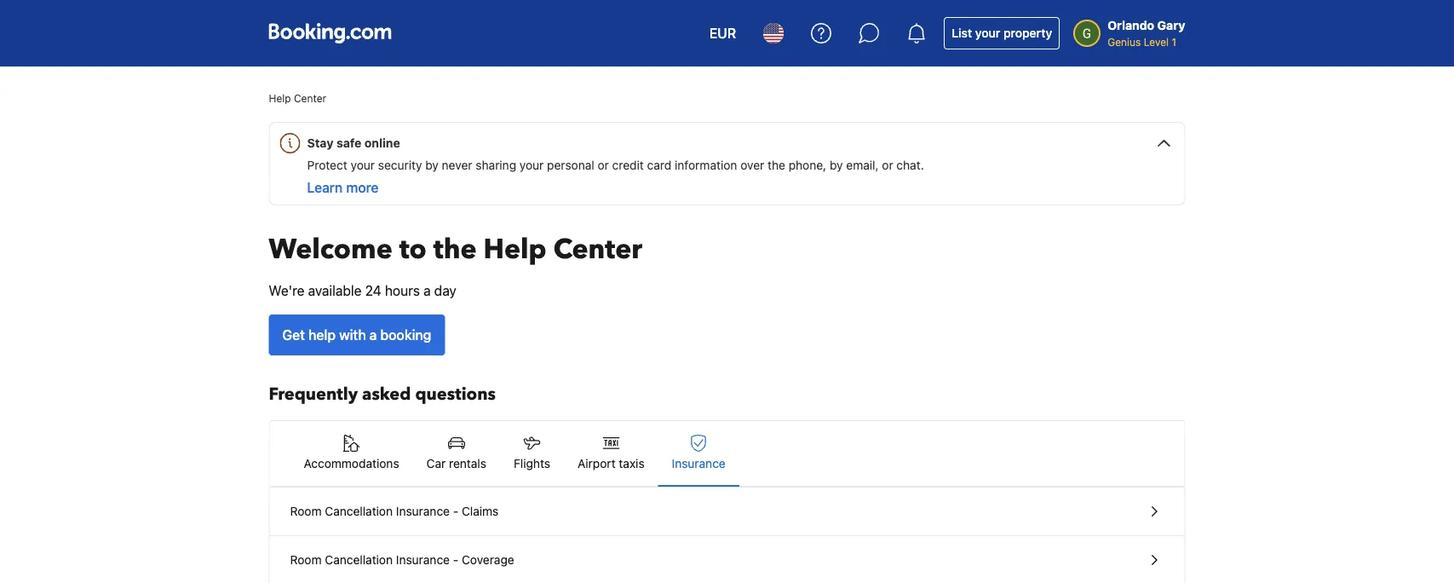 Task type: vqa. For each thing, say whether or not it's contained in the screenshot.
the to the right
yes



Task type: describe. For each thing, give the bounding box(es) containing it.
online
[[365, 136, 400, 150]]

the inside protect your security by never sharing your personal or credit card information over the phone, by email, or chat. learn more
[[768, 158, 786, 172]]

airport taxis
[[578, 456, 645, 471]]

claims
[[462, 504, 499, 518]]

frequently asked questions
[[269, 383, 496, 406]]

eur
[[710, 25, 737, 41]]

cancellation for room cancellation insurance - claims
[[325, 504, 393, 518]]

1 horizontal spatial help
[[484, 231, 547, 268]]

learn
[[307, 179, 343, 196]]

to
[[400, 231, 427, 268]]

stay safe online button
[[277, 123, 1185, 157]]

protect your security by never sharing your personal or credit card information over the phone, by email, or chat. learn more
[[307, 158, 925, 196]]

car
[[427, 456, 446, 471]]

list
[[952, 26, 973, 40]]

travel alert element
[[269, 122, 1186, 205]]

insurance for claims
[[396, 504, 450, 518]]

available
[[308, 283, 362, 299]]

chat.
[[897, 158, 925, 172]]

asked
[[362, 383, 411, 406]]

1
[[1172, 36, 1177, 48]]

we're available 24 hours a day
[[269, 283, 457, 299]]

information
[[675, 158, 738, 172]]

1 by from the left
[[426, 158, 439, 172]]

airport
[[578, 456, 616, 471]]

tab list containing accommodations
[[270, 421, 1185, 488]]

get
[[283, 327, 305, 343]]

0 vertical spatial center
[[294, 92, 327, 104]]

booking
[[381, 327, 432, 343]]

more
[[346, 179, 379, 196]]

flights button
[[500, 421, 564, 486]]

orlando gary genius level 1
[[1108, 18, 1186, 48]]

your for list your property
[[976, 26, 1001, 40]]

personal
[[547, 158, 595, 172]]

1 horizontal spatial a
[[424, 283, 431, 299]]

booking.com online hotel reservations image
[[269, 23, 392, 43]]

questions
[[415, 383, 496, 406]]

1 vertical spatial center
[[554, 231, 643, 268]]

gary
[[1158, 18, 1186, 32]]

2 by from the left
[[830, 158, 843, 172]]

accommodations button
[[290, 421, 413, 486]]

car rentals button
[[413, 421, 500, 486]]

insurance for coverage
[[396, 553, 450, 567]]

airport taxis button
[[564, 421, 659, 486]]

car rentals
[[427, 456, 487, 471]]

protect
[[307, 158, 348, 172]]

- for coverage
[[453, 553, 459, 567]]

genius
[[1108, 36, 1142, 48]]

welcome
[[269, 231, 393, 268]]

accommodations
[[304, 456, 399, 471]]



Task type: locate. For each thing, give the bounding box(es) containing it.
1 vertical spatial a
[[370, 327, 377, 343]]

1 vertical spatial insurance
[[396, 504, 450, 518]]

1 - from the top
[[453, 504, 459, 518]]

phone,
[[789, 158, 827, 172]]

by
[[426, 158, 439, 172], [830, 158, 843, 172]]

day
[[435, 283, 457, 299]]

insurance down room cancellation insurance - claims
[[396, 553, 450, 567]]

room for room cancellation insurance - coverage
[[290, 553, 322, 567]]

stay
[[307, 136, 334, 150]]

we're
[[269, 283, 305, 299]]

cancellation inside button
[[325, 553, 393, 567]]

get help with a booking button
[[269, 315, 445, 355]]

sharing
[[476, 158, 517, 172]]

learn more link
[[307, 179, 379, 196]]

0 vertical spatial insurance
[[672, 456, 726, 471]]

your up more
[[351, 158, 375, 172]]

room cancellation insurance - coverage
[[290, 553, 515, 567]]

- inside button
[[453, 504, 459, 518]]

get help with a booking
[[283, 327, 432, 343]]

1 vertical spatial the
[[434, 231, 477, 268]]

0 horizontal spatial center
[[294, 92, 327, 104]]

or
[[598, 158, 609, 172], [882, 158, 894, 172]]

room cancellation insurance - claims button
[[270, 488, 1185, 536]]

eur button
[[700, 13, 747, 54]]

center
[[294, 92, 327, 104], [554, 231, 643, 268]]

insurance up room cancellation insurance - claims button
[[672, 456, 726, 471]]

your right sharing
[[520, 158, 544, 172]]

a left "day"
[[424, 283, 431, 299]]

a inside get help with a booking button
[[370, 327, 377, 343]]

property
[[1004, 26, 1053, 40]]

or left chat.
[[882, 158, 894, 172]]

never
[[442, 158, 473, 172]]

flights
[[514, 456, 551, 471]]

1 vertical spatial help
[[484, 231, 547, 268]]

the
[[768, 158, 786, 172], [434, 231, 477, 268]]

room cancellation insurance - claims
[[290, 504, 499, 518]]

cancellation down accommodations
[[325, 504, 393, 518]]

help
[[309, 327, 336, 343]]

insurance inside button
[[672, 456, 726, 471]]

help
[[269, 92, 291, 104], [484, 231, 547, 268]]

-
[[453, 504, 459, 518], [453, 553, 459, 567]]

insurance
[[672, 456, 726, 471], [396, 504, 450, 518], [396, 553, 450, 567]]

insurance inside button
[[396, 504, 450, 518]]

1 horizontal spatial center
[[554, 231, 643, 268]]

coverage
[[462, 553, 515, 567]]

the right over
[[768, 158, 786, 172]]

2 or from the left
[[882, 158, 894, 172]]

rentals
[[449, 456, 487, 471]]

1 or from the left
[[598, 158, 609, 172]]

1 horizontal spatial your
[[520, 158, 544, 172]]

credit
[[613, 158, 644, 172]]

0 vertical spatial cancellation
[[325, 504, 393, 518]]

with
[[339, 327, 366, 343]]

a
[[424, 283, 431, 299], [370, 327, 377, 343]]

- inside button
[[453, 553, 459, 567]]

room
[[290, 504, 322, 518], [290, 553, 322, 567]]

0 horizontal spatial the
[[434, 231, 477, 268]]

frequently
[[269, 383, 358, 406]]

list your property link
[[945, 17, 1061, 49]]

cancellation for room cancellation insurance - coverage
[[325, 553, 393, 567]]

0 horizontal spatial your
[[351, 158, 375, 172]]

1 horizontal spatial or
[[882, 158, 894, 172]]

- for claims
[[453, 504, 459, 518]]

1 horizontal spatial by
[[830, 158, 843, 172]]

2 - from the top
[[453, 553, 459, 567]]

email,
[[847, 158, 879, 172]]

2 cancellation from the top
[[325, 553, 393, 567]]

room inside button
[[290, 504, 322, 518]]

0 vertical spatial help
[[269, 92, 291, 104]]

2 room from the top
[[290, 553, 322, 567]]

your
[[976, 26, 1001, 40], [351, 158, 375, 172], [520, 158, 544, 172]]

0 vertical spatial the
[[768, 158, 786, 172]]

a right with
[[370, 327, 377, 343]]

2 vertical spatial insurance
[[396, 553, 450, 567]]

0 vertical spatial -
[[453, 504, 459, 518]]

card
[[647, 158, 672, 172]]

1 vertical spatial room
[[290, 553, 322, 567]]

0 vertical spatial room
[[290, 504, 322, 518]]

security
[[378, 158, 422, 172]]

1 cancellation from the top
[[325, 504, 393, 518]]

over
[[741, 158, 765, 172]]

0 horizontal spatial or
[[598, 158, 609, 172]]

welcome to the help center
[[269, 231, 643, 268]]

room for room cancellation insurance - claims
[[290, 504, 322, 518]]

cancellation
[[325, 504, 393, 518], [325, 553, 393, 567]]

by left the never
[[426, 158, 439, 172]]

1 vertical spatial cancellation
[[325, 553, 393, 567]]

tab list
[[270, 421, 1185, 488]]

1 room from the top
[[290, 504, 322, 518]]

level
[[1144, 36, 1169, 48]]

your right "list" on the right of page
[[976, 26, 1001, 40]]

help center
[[269, 92, 327, 104]]

1 vertical spatial -
[[453, 553, 459, 567]]

0 vertical spatial a
[[424, 283, 431, 299]]

center down protect your security by never sharing your personal or credit card information over the phone, by email, or chat. learn more
[[554, 231, 643, 268]]

1 horizontal spatial the
[[768, 158, 786, 172]]

0 horizontal spatial a
[[370, 327, 377, 343]]

24
[[365, 283, 382, 299]]

list your property
[[952, 26, 1053, 40]]

stay safe online
[[307, 136, 400, 150]]

- left 'claims'
[[453, 504, 459, 518]]

by left email, at top
[[830, 158, 843, 172]]

cancellation inside button
[[325, 504, 393, 518]]

safe
[[337, 136, 362, 150]]

0 horizontal spatial help
[[269, 92, 291, 104]]

room cancellation insurance - coverage button
[[270, 536, 1185, 583]]

insurance down the 'car' at bottom
[[396, 504, 450, 518]]

or left credit
[[598, 158, 609, 172]]

your for protect your security by never sharing your personal or credit card information over the phone, by email, or chat. learn more
[[351, 158, 375, 172]]

0 horizontal spatial by
[[426, 158, 439, 172]]

insurance button
[[659, 421, 740, 486]]

- left coverage
[[453, 553, 459, 567]]

taxis
[[619, 456, 645, 471]]

hours
[[385, 283, 420, 299]]

room inside button
[[290, 553, 322, 567]]

the right to
[[434, 231, 477, 268]]

cancellation down room cancellation insurance - claims
[[325, 553, 393, 567]]

insurance inside button
[[396, 553, 450, 567]]

center up stay
[[294, 92, 327, 104]]

2 horizontal spatial your
[[976, 26, 1001, 40]]

orlando
[[1108, 18, 1155, 32]]



